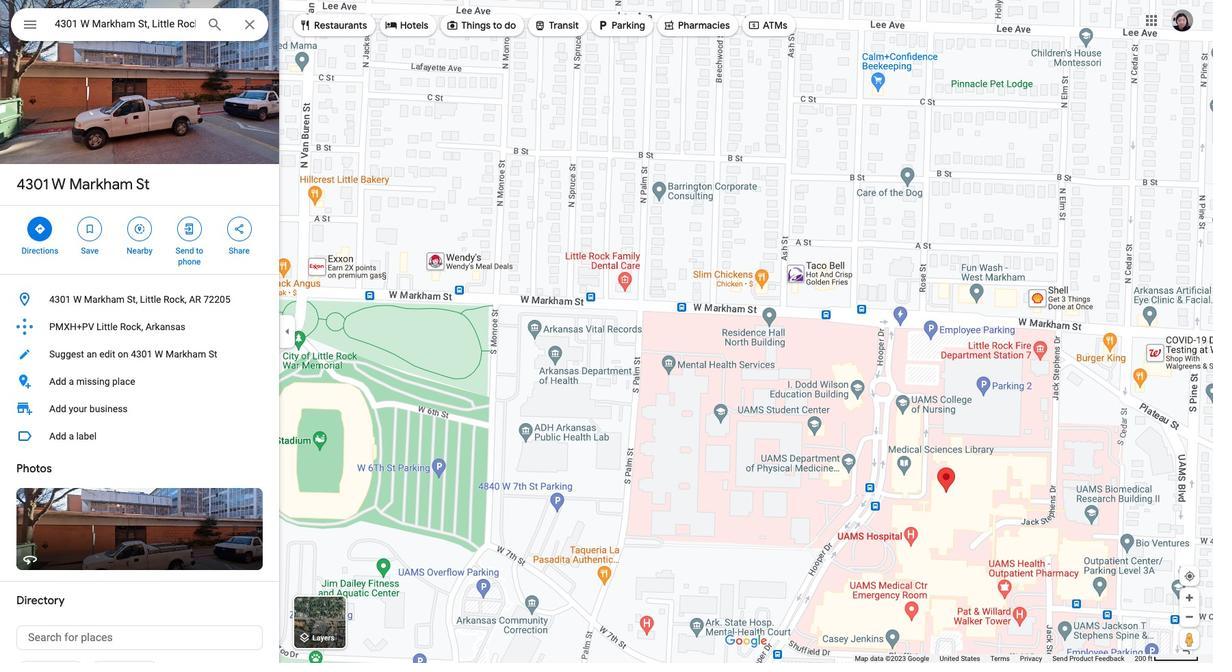Task type: describe. For each thing, give the bounding box(es) containing it.
do
[[504, 19, 516, 31]]

suggest an edit on 4301 w markham st button
[[0, 341, 279, 368]]

data
[[870, 655, 884, 663]]


[[183, 222, 196, 237]]

 hotels
[[385, 18, 428, 33]]

a for missing
[[69, 376, 74, 387]]

w for 4301 w markham st
[[52, 175, 66, 194]]

200 ft button
[[1135, 655, 1199, 663]]

4301 w markham st
[[16, 175, 150, 194]]

photos
[[16, 463, 52, 476]]

nearby
[[127, 246, 153, 256]]

st inside button
[[208, 349, 217, 360]]

pmxh+pv little rock, arkansas button
[[0, 313, 279, 341]]


[[534, 18, 546, 33]]

google account: michele murakami  
(michele.murakami@adept.ai) image
[[1171, 9, 1193, 31]]

directory
[[16, 595, 65, 608]]

72205
[[204, 294, 230, 305]]

place
[[112, 376, 135, 387]]

add for add a label
[[49, 431, 66, 442]]


[[34, 222, 46, 237]]

united states
[[940, 655, 980, 663]]

atms
[[763, 19, 787, 31]]

markham for st
[[69, 175, 133, 194]]

send for send to phone
[[176, 246, 194, 256]]

rock, inside the pmxh+pv little rock, arkansas 'button'
[[120, 322, 143, 333]]

footer inside google maps element
[[855, 655, 1135, 664]]

zoom in image
[[1184, 593, 1195, 603]]

suggest
[[49, 349, 84, 360]]

map
[[855, 655, 868, 663]]

united states button
[[940, 655, 980, 664]]

st,
[[127, 294, 138, 305]]

2 horizontal spatial w
[[155, 349, 163, 360]]


[[748, 18, 760, 33]]

feedback
[[1095, 655, 1124, 663]]

layers
[[313, 635, 335, 643]]


[[84, 222, 96, 237]]

4301 w markham st, little rock, ar 72205 button
[[0, 286, 279, 313]]

add a missing place button
[[0, 368, 279, 395]]

business
[[90, 404, 128, 415]]

w for 4301 w markham st, little rock, ar 72205
[[73, 294, 82, 305]]

directions
[[22, 246, 58, 256]]

4301 w markham st main content
[[0, 0, 279, 664]]

4301 W Markham St, Little Rock, AR 72205 field
[[11, 8, 268, 41]]

map data ©2023 google
[[855, 655, 929, 663]]

save
[[81, 246, 99, 256]]

2 vertical spatial 4301
[[131, 349, 152, 360]]

ar
[[189, 294, 201, 305]]

 transit
[[534, 18, 579, 33]]

google
[[908, 655, 929, 663]]

edit
[[99, 349, 115, 360]]

 restaurants
[[299, 18, 367, 33]]

google maps element
[[0, 0, 1213, 664]]

add a label button
[[0, 423, 279, 450]]

 parking
[[597, 18, 645, 33]]

send to phone
[[176, 246, 203, 267]]


[[233, 222, 245, 237]]



Task type: vqa. For each thing, say whether or not it's contained in the screenshot.
46
no



Task type: locate. For each thing, give the bounding box(es) containing it.
 search field
[[11, 8, 268, 44]]

zoom out image
[[1184, 612, 1195, 623]]

0 horizontal spatial send
[[176, 246, 194, 256]]

1 vertical spatial to
[[196, 246, 203, 256]]

0 horizontal spatial w
[[52, 175, 66, 194]]


[[663, 18, 675, 33]]

2 vertical spatial markham
[[166, 349, 206, 360]]

none field inside 4301 w markham st, little rock, ar 72205 field
[[55, 16, 196, 32]]

transit
[[549, 19, 579, 31]]

add for add a missing place
[[49, 376, 66, 387]]

rock, inside 4301 w markham st, little rock, ar 72205 button
[[164, 294, 187, 305]]

to left do
[[493, 19, 502, 31]]

little
[[140, 294, 161, 305], [97, 322, 118, 333]]

2 vertical spatial w
[[155, 349, 163, 360]]

little right st,
[[140, 294, 161, 305]]

markham up the 
[[69, 175, 133, 194]]

hotels
[[400, 19, 428, 31]]

1 vertical spatial 4301
[[49, 294, 71, 305]]

1 horizontal spatial to
[[493, 19, 502, 31]]

0 vertical spatial to
[[493, 19, 502, 31]]

send
[[176, 246, 194, 256], [1052, 655, 1068, 663]]

send product feedback
[[1052, 655, 1124, 663]]

add your business link
[[0, 395, 279, 423]]

st down 72205
[[208, 349, 217, 360]]

0 horizontal spatial rock,
[[120, 322, 143, 333]]

st up 
[[136, 175, 150, 194]]

united
[[940, 655, 959, 663]]

ft
[[1148, 655, 1153, 663]]

privacy button
[[1020, 655, 1042, 664]]


[[22, 15, 38, 34]]

little inside 'button'
[[97, 322, 118, 333]]

4301
[[16, 175, 49, 194], [49, 294, 71, 305], [131, 349, 152, 360]]

little inside button
[[140, 294, 161, 305]]

pmxh+pv
[[49, 322, 94, 333]]

4301 up pmxh+pv
[[49, 294, 71, 305]]

None field
[[55, 16, 196, 32]]

0 vertical spatial w
[[52, 175, 66, 194]]

None text field
[[16, 626, 263, 651]]

collapse side panel image
[[280, 324, 295, 339]]

privacy
[[1020, 655, 1042, 663]]

0 vertical spatial little
[[140, 294, 161, 305]]

label
[[76, 431, 97, 442]]

0 vertical spatial add
[[49, 376, 66, 387]]

add a label
[[49, 431, 97, 442]]

on
[[118, 349, 128, 360]]

a left label
[[69, 431, 74, 442]]

footer containing map data ©2023 google
[[855, 655, 1135, 664]]

states
[[961, 655, 980, 663]]

1 horizontal spatial rock,
[[164, 294, 187, 305]]


[[133, 222, 146, 237]]

terms button
[[991, 655, 1010, 664]]

to up phone
[[196, 246, 203, 256]]


[[385, 18, 397, 33]]

suggest an edit on 4301 w markham st
[[49, 349, 217, 360]]

markham for st,
[[84, 294, 125, 305]]

show your location image
[[1184, 571, 1196, 583]]

w
[[52, 175, 66, 194], [73, 294, 82, 305], [155, 349, 163, 360]]

200 ft
[[1135, 655, 1153, 663]]

1 horizontal spatial st
[[208, 349, 217, 360]]

add
[[49, 376, 66, 387], [49, 404, 66, 415], [49, 431, 66, 442]]

0 vertical spatial st
[[136, 175, 150, 194]]

rock,
[[164, 294, 187, 305], [120, 322, 143, 333]]

4301 right the on
[[131, 349, 152, 360]]

show street view coverage image
[[1180, 629, 1199, 650]]

a
[[69, 376, 74, 387], [69, 431, 74, 442]]

to inside send to phone
[[196, 246, 203, 256]]

to inside  things to do
[[493, 19, 502, 31]]

send left product
[[1052, 655, 1068, 663]]

little up edit
[[97, 322, 118, 333]]

0 horizontal spatial little
[[97, 322, 118, 333]]

2 add from the top
[[49, 404, 66, 415]]

0 vertical spatial send
[[176, 246, 194, 256]]

1 vertical spatial rock,
[[120, 322, 143, 333]]

send inside button
[[1052, 655, 1068, 663]]

send inside send to phone
[[176, 246, 194, 256]]

share
[[229, 246, 250, 256]]

things
[[461, 19, 491, 31]]

2 a from the top
[[69, 431, 74, 442]]

parking
[[612, 19, 645, 31]]

terms
[[991, 655, 1010, 663]]

1 vertical spatial add
[[49, 404, 66, 415]]

1 a from the top
[[69, 376, 74, 387]]

1 vertical spatial st
[[208, 349, 217, 360]]

send for send product feedback
[[1052, 655, 1068, 663]]

your
[[69, 404, 87, 415]]

rock, left ar
[[164, 294, 187, 305]]

none text field inside 4301 w markham st main content
[[16, 626, 263, 651]]

1 vertical spatial w
[[73, 294, 82, 305]]

missing
[[76, 376, 110, 387]]

1 horizontal spatial w
[[73, 294, 82, 305]]

send product feedback button
[[1052, 655, 1124, 664]]


[[446, 18, 459, 33]]

markham
[[69, 175, 133, 194], [84, 294, 125, 305], [166, 349, 206, 360]]

1 vertical spatial send
[[1052, 655, 1068, 663]]

4301 w markham st, little rock, ar 72205
[[49, 294, 230, 305]]

a left missing
[[69, 376, 74, 387]]

footer
[[855, 655, 1135, 664]]

 atms
[[748, 18, 787, 33]]

add left label
[[49, 431, 66, 442]]

0 vertical spatial markham
[[69, 175, 133, 194]]

1 add from the top
[[49, 376, 66, 387]]

an
[[86, 349, 97, 360]]

arkansas
[[146, 322, 185, 333]]

 pharmacies
[[663, 18, 730, 33]]


[[597, 18, 609, 33]]

0 horizontal spatial st
[[136, 175, 150, 194]]

1 horizontal spatial 4301
[[49, 294, 71, 305]]

product
[[1069, 655, 1093, 663]]

©2023
[[885, 655, 906, 663]]

0 horizontal spatial 4301
[[16, 175, 49, 194]]

 button
[[11, 8, 49, 44]]

4301 for 4301 w markham st
[[16, 175, 49, 194]]

rock, down st,
[[120, 322, 143, 333]]

st
[[136, 175, 150, 194], [208, 349, 217, 360]]

restaurants
[[314, 19, 367, 31]]

4301 up 
[[16, 175, 49, 194]]

0 vertical spatial rock,
[[164, 294, 187, 305]]

add your business
[[49, 404, 128, 415]]

1 vertical spatial little
[[97, 322, 118, 333]]

0 vertical spatial a
[[69, 376, 74, 387]]

1 vertical spatial markham
[[84, 294, 125, 305]]

4301 for 4301 w markham st, little rock, ar 72205
[[49, 294, 71, 305]]

add a missing place
[[49, 376, 135, 387]]

200
[[1135, 655, 1146, 663]]

add down the suggest
[[49, 376, 66, 387]]

actions for 4301 w markham st region
[[0, 206, 279, 274]]

markham down arkansas
[[166, 349, 206, 360]]

pmxh+pv little rock, arkansas
[[49, 322, 185, 333]]

2 vertical spatial add
[[49, 431, 66, 442]]

send up phone
[[176, 246, 194, 256]]

markham left st,
[[84, 294, 125, 305]]


[[299, 18, 311, 33]]

1 vertical spatial a
[[69, 431, 74, 442]]

to
[[493, 19, 502, 31], [196, 246, 203, 256]]

0 vertical spatial 4301
[[16, 175, 49, 194]]

0 horizontal spatial to
[[196, 246, 203, 256]]

3 add from the top
[[49, 431, 66, 442]]

add for add your business
[[49, 404, 66, 415]]

add left the your
[[49, 404, 66, 415]]

2 horizontal spatial 4301
[[131, 349, 152, 360]]

phone
[[178, 257, 201, 267]]

1 horizontal spatial send
[[1052, 655, 1068, 663]]

a for label
[[69, 431, 74, 442]]

 things to do
[[446, 18, 516, 33]]

1 horizontal spatial little
[[140, 294, 161, 305]]

pharmacies
[[678, 19, 730, 31]]



